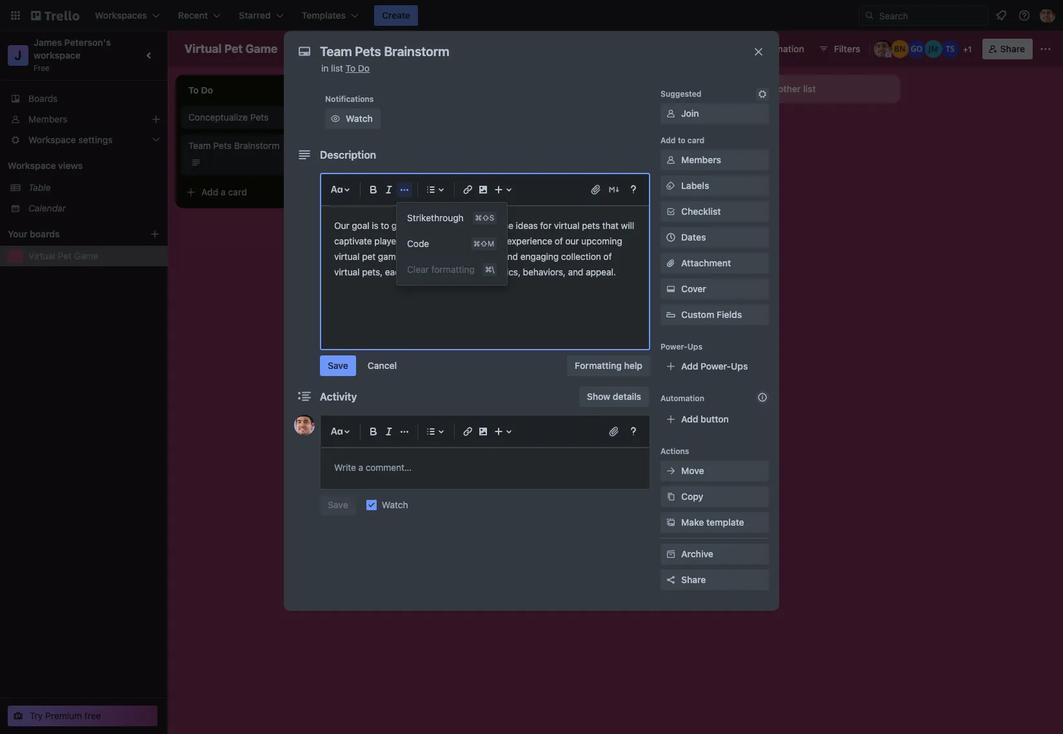 Task type: locate. For each thing, give the bounding box(es) containing it.
0 horizontal spatial workspace
[[8, 160, 56, 171]]

view markdown image
[[608, 183, 621, 196]]

to down join
[[678, 136, 686, 145]]

0 vertical spatial save
[[328, 360, 348, 371]]

primary element
[[0, 0, 1064, 31]]

1 vertical spatial virtual
[[28, 250, 55, 261]]

0 vertical spatial text styles image
[[329, 182, 345, 197]]

sm image up add another list
[[737, 39, 755, 57]]

1 vertical spatial list
[[803, 83, 816, 94]]

custom fields
[[682, 309, 742, 320]]

1 save from the top
[[328, 360, 348, 371]]

template
[[707, 517, 744, 528]]

add left "button"
[[682, 414, 699, 425]]

0 horizontal spatial virtual
[[28, 250, 55, 261]]

share
[[1001, 43, 1025, 54], [682, 574, 706, 585]]

to right is
[[381, 220, 389, 231]]

1 horizontal spatial virtual
[[185, 42, 222, 56]]

generate
[[392, 220, 428, 231]]

sm image inside make template link
[[665, 516, 678, 529]]

move link
[[661, 461, 769, 481]]

1 vertical spatial share button
[[661, 570, 769, 591]]

italic ⌘i image up generate
[[381, 182, 397, 197]]

add down power-ups
[[682, 361, 699, 372]]

2 link image from the top
[[460, 424, 476, 439]]

0 vertical spatial share button
[[983, 39, 1033, 59]]

game inside text box
[[245, 42, 278, 56]]

1 horizontal spatial card
[[688, 136, 705, 145]]

1 horizontal spatial automation
[[755, 43, 805, 54]]

attach and insert link image left view markdown image
[[590, 183, 603, 196]]

0 vertical spatial list
[[331, 63, 343, 74]]

image image up the ⌘⇧s
[[476, 182, 491, 197]]

custom
[[682, 309, 715, 320]]

1 vertical spatial text styles image
[[329, 424, 345, 439]]

aim
[[422, 251, 436, 262]]

2 vertical spatial virtual
[[334, 267, 360, 277]]

save
[[328, 360, 348, 371], [328, 499, 348, 510]]

pets inside conceptualize pets link
[[250, 112, 269, 123]]

0 vertical spatial a
[[221, 187, 226, 197]]

link image for image for lists icon
[[460, 424, 476, 439]]

0 vertical spatial members
[[28, 114, 67, 125]]

free
[[34, 63, 50, 73]]

sm image for archive
[[665, 548, 678, 561]]

workspace up to do link
[[333, 43, 381, 54]]

text styles image up our
[[329, 182, 345, 197]]

more formatting image left lists image
[[397, 182, 412, 197]]

Board name text field
[[178, 39, 284, 59]]

will
[[621, 220, 634, 231]]

2 save from the top
[[328, 499, 348, 510]]

0 vertical spatial italic ⌘i image
[[381, 182, 397, 197]]

Main content area, start typing to enter text. text field
[[334, 460, 636, 476]]

lists image
[[423, 424, 439, 439]]

virtual down the captivate
[[334, 251, 360, 262]]

1 italic ⌘i image from the top
[[381, 182, 397, 197]]

ups
[[688, 342, 703, 352], [731, 361, 748, 372]]

join link
[[661, 103, 769, 124]]

add down "team"
[[201, 187, 218, 197]]

dates
[[682, 232, 706, 243]]

workspace visible button
[[310, 39, 418, 59]]

link image right lists icon
[[460, 424, 476, 439]]

peterson's
[[64, 37, 111, 48]]

italic ⌘i image for bold ⌘b image
[[381, 424, 397, 439]]

collection
[[561, 251, 601, 262]]

1 horizontal spatial workspace
[[333, 43, 381, 54]]

actions
[[661, 447, 690, 456]]

members link up labels link
[[661, 150, 769, 170]]

team pets brainstorm link
[[188, 139, 338, 152]]

enhance
[[424, 236, 460, 247]]

card inside button
[[228, 187, 247, 197]]

editor toolbar toolbar for main content area, start typing to enter text. text box at the bottom of page
[[327, 421, 644, 442]]

create from template… image
[[697, 117, 707, 128]]

2 save button from the top
[[320, 495, 356, 516]]

of
[[555, 236, 563, 247], [604, 251, 612, 262]]

list right in
[[331, 63, 343, 74]]

1 horizontal spatial virtual pet game
[[185, 42, 278, 56]]

text styles image right james peterson (jamespeterson93) icon
[[329, 424, 345, 439]]

team
[[188, 140, 211, 151]]

filters button
[[815, 39, 865, 59]]

card
[[688, 136, 705, 145], [228, 187, 247, 197]]

1 vertical spatial share
[[682, 574, 706, 585]]

open help dialog image
[[626, 424, 641, 439]]

0 horizontal spatial automation
[[661, 394, 705, 403]]

1 horizontal spatial pet
[[224, 42, 243, 56]]

list inside button
[[803, 83, 816, 94]]

players
[[375, 236, 404, 247]]

list right another
[[803, 83, 816, 94]]

1 vertical spatial italic ⌘i image
[[381, 424, 397, 439]]

1 horizontal spatial share
[[1001, 43, 1025, 54]]

j
[[14, 48, 22, 63]]

add to card
[[661, 136, 705, 145]]

james peterson (jamespeterson93) image right open information menu icon
[[1040, 8, 1056, 23]]

sm image left checklist
[[665, 205, 678, 218]]

1 vertical spatial save button
[[320, 495, 356, 516]]

sm image for automation
[[737, 39, 755, 57]]

0 vertical spatial to
[[678, 136, 686, 145]]

1 horizontal spatial james peterson (jamespeterson93) image
[[1040, 8, 1056, 23]]

0 vertical spatial save button
[[320, 356, 356, 376]]

workspace inside button
[[333, 43, 381, 54]]

filters
[[834, 43, 861, 54]]

share for the bottommost share button
[[682, 574, 706, 585]]

0 horizontal spatial a
[[221, 187, 226, 197]]

formatting
[[432, 264, 475, 275]]

1 vertical spatial editor toolbar toolbar
[[327, 421, 644, 442]]

italic ⌘i image left lists icon
[[381, 424, 397, 439]]

members link down boards
[[0, 109, 168, 130]]

sm image inside watch "button"
[[329, 112, 342, 125]]

sm image left copy
[[665, 490, 678, 503]]

1 vertical spatial more formatting image
[[397, 424, 412, 439]]

sm image left labels
[[665, 179, 678, 192]]

editor toolbar toolbar containing strikethrough
[[327, 179, 644, 285]]

1 horizontal spatial watch
[[382, 499, 408, 510]]

pets inside "team pets brainstorm" link
[[213, 140, 232, 151]]

2 editor toolbar toolbar from the top
[[327, 421, 644, 442]]

0 vertical spatial link image
[[460, 182, 476, 197]]

pets,
[[362, 267, 383, 277]]

game
[[245, 42, 278, 56], [74, 250, 98, 261]]

2 horizontal spatial to
[[678, 136, 686, 145]]

1 vertical spatial a
[[478, 251, 483, 262]]

creative
[[431, 220, 464, 231]]

to up clear formatting
[[439, 251, 447, 262]]

sm image down add to card on the top right of page
[[665, 154, 678, 167]]

1 vertical spatial ups
[[731, 361, 748, 372]]

image image
[[476, 182, 491, 197], [476, 424, 491, 439]]

board
[[443, 43, 468, 54]]

watch inside "button"
[[346, 113, 373, 124]]

0 horizontal spatial share button
[[661, 570, 769, 591]]

watch
[[346, 113, 373, 124], [382, 499, 408, 510]]

description
[[320, 149, 376, 161]]

game.
[[378, 251, 404, 262]]

pet down your boards with 1 items element
[[58, 250, 72, 261]]

add down suggested
[[661, 136, 676, 145]]

workspace up "table"
[[8, 160, 56, 171]]

a inside button
[[221, 187, 226, 197]]

0 vertical spatial virtual pet game
[[185, 42, 278, 56]]

0 horizontal spatial of
[[555, 236, 563, 247]]

virtual
[[554, 220, 580, 231], [334, 251, 360, 262], [334, 267, 360, 277]]

automation up add another list
[[755, 43, 805, 54]]

1 vertical spatial link image
[[460, 424, 476, 439]]

goal
[[352, 220, 369, 231]]

try premium free button
[[8, 706, 157, 727]]

share button down 0 notifications icon
[[983, 39, 1033, 59]]

0 vertical spatial james peterson (jamespeterson93) image
[[1040, 8, 1056, 23]]

0 horizontal spatial game
[[74, 250, 98, 261]]

1 horizontal spatial game
[[245, 42, 278, 56]]

archive
[[682, 549, 714, 560]]

pet
[[362, 251, 376, 262]]

sm image left join
[[665, 107, 678, 120]]

1 more formatting image from the top
[[397, 182, 412, 197]]

sm image inside copy link
[[665, 490, 678, 503]]

share left show menu image
[[1001, 43, 1025, 54]]

unique
[[427, 267, 455, 277]]

save button for main content area, start typing to enter text. text field
[[320, 356, 356, 376]]

james peterson's workspace free
[[34, 37, 113, 73]]

card down team pets brainstorm
[[228, 187, 247, 197]]

create from template… image
[[330, 187, 341, 197]]

share down archive
[[682, 574, 706, 585]]

1 vertical spatial save
[[328, 499, 348, 510]]

2 vertical spatial to
[[439, 251, 447, 262]]

1 text styles image from the top
[[329, 182, 345, 197]]

1 vertical spatial of
[[604, 251, 612, 262]]

star or unstar board image
[[292, 44, 302, 54]]

1 vertical spatial image image
[[476, 424, 491, 439]]

1 save button from the top
[[320, 356, 356, 376]]

attach and insert link image
[[590, 183, 603, 196], [608, 425, 621, 438]]

None text field
[[314, 40, 740, 63]]

boards link
[[0, 88, 168, 109]]

sm image down automation button on the top right
[[756, 88, 769, 101]]

your
[[8, 228, 27, 239]]

0 horizontal spatial pets
[[213, 140, 232, 151]]

create button
[[374, 5, 418, 26]]

a left rich
[[478, 251, 483, 262]]

sm image inside move link
[[665, 465, 678, 478]]

0 vertical spatial image image
[[476, 182, 491, 197]]

virtual up our
[[554, 220, 580, 231]]

a down team pets brainstorm
[[221, 187, 226, 197]]

0 vertical spatial watch
[[346, 113, 373, 124]]

0 vertical spatial game
[[245, 42, 278, 56]]

sm image for copy
[[665, 490, 678, 503]]

to
[[346, 63, 356, 74]]

0 horizontal spatial attach and insert link image
[[590, 183, 603, 196]]

our
[[334, 220, 350, 231]]

labels
[[682, 180, 709, 191]]

gary orlando (garyorlando) image
[[908, 40, 926, 58]]

1 horizontal spatial power-
[[701, 361, 731, 372]]

0 horizontal spatial james peterson (jamespeterson93) image
[[874, 40, 892, 58]]

create
[[449, 251, 475, 262]]

and down the collection
[[568, 267, 584, 277]]

sm image left the 'cover'
[[665, 283, 678, 296]]

pets right "team"
[[213, 140, 232, 151]]

sm image down notifications
[[329, 112, 342, 125]]

game down your boards with 1 items element
[[74, 250, 98, 261]]

code
[[407, 238, 429, 249]]

2 image image from the top
[[476, 424, 491, 439]]

1 vertical spatial pet
[[58, 250, 72, 261]]

1 image image from the top
[[476, 182, 491, 197]]

james peterson (jamespeterson93) image left gary orlando (garyorlando) icon
[[874, 40, 892, 58]]

0 horizontal spatial share
[[682, 574, 706, 585]]

0 vertical spatial more formatting image
[[397, 182, 412, 197]]

pet left star or unstar board icon
[[224, 42, 243, 56]]

sm image inside automation button
[[737, 39, 755, 57]]

1 horizontal spatial share button
[[983, 39, 1033, 59]]

experience
[[507, 236, 552, 247]]

sm image left archive
[[665, 548, 678, 561]]

members down boards
[[28, 114, 67, 125]]

text styles image
[[329, 182, 345, 197], [329, 424, 345, 439]]

1 horizontal spatial ups
[[731, 361, 748, 372]]

add left another
[[749, 83, 766, 94]]

1 horizontal spatial list
[[803, 83, 816, 94]]

sm image for members
[[665, 154, 678, 167]]

sm image inside cover link
[[665, 283, 678, 296]]

sm image for suggested
[[756, 88, 769, 101]]

group
[[397, 205, 507, 283]]

0 vertical spatial virtual
[[185, 42, 222, 56]]

1 horizontal spatial members
[[682, 154, 721, 165]]

card down create from template… icon
[[688, 136, 705, 145]]

sm image down actions
[[665, 465, 678, 478]]

boards
[[30, 228, 60, 239]]

0 vertical spatial attach and insert link image
[[590, 183, 603, 196]]

ups down fields
[[731, 361, 748, 372]]

cover link
[[661, 279, 769, 299]]

0 horizontal spatial card
[[228, 187, 247, 197]]

0 horizontal spatial watch
[[346, 113, 373, 124]]

1 horizontal spatial attach and insert link image
[[608, 425, 621, 438]]

workspace for workspace visible
[[333, 43, 381, 54]]

1 horizontal spatial pets
[[250, 112, 269, 123]]

game left star or unstar board icon
[[245, 42, 278, 56]]

search image
[[865, 10, 875, 21]]

members link
[[0, 109, 168, 130], [661, 150, 769, 170]]

text styles image for main content area, start typing to enter text. text field
[[329, 182, 345, 197]]

power- down custom
[[661, 342, 688, 352]]

text styles image for main content area, start typing to enter text. text box at the bottom of page
[[329, 424, 345, 439]]

1 vertical spatial watch
[[382, 499, 408, 510]]

automation up add button
[[661, 394, 705, 403]]

to do link
[[346, 63, 370, 74]]

0 vertical spatial editor toolbar toolbar
[[327, 179, 644, 285]]

board link
[[421, 39, 476, 59]]

make
[[682, 517, 704, 528]]

james
[[34, 37, 62, 48]]

your boards
[[8, 228, 60, 239]]

more formatting image left lists icon
[[397, 424, 412, 439]]

add board image
[[150, 229, 160, 239]]

link image up the ⌘⇧s
[[460, 182, 476, 197]]

1 vertical spatial attach and insert link image
[[608, 425, 621, 438]]

free
[[84, 711, 101, 722]]

add another list button
[[725, 75, 901, 103]]

1 vertical spatial members link
[[661, 150, 769, 170]]

pets up brainstorm
[[250, 112, 269, 123]]

add button
[[682, 414, 729, 425]]

checklist link
[[661, 201, 769, 222]]

0 vertical spatial card
[[688, 136, 705, 145]]

sm image inside labels link
[[665, 179, 678, 192]]

pet inside text box
[[224, 42, 243, 56]]

0 vertical spatial pet
[[224, 42, 243, 56]]

automation button
[[737, 39, 812, 59]]

conceptualize pets link
[[188, 111, 338, 124]]

sm image inside join link
[[665, 107, 678, 120]]

1 vertical spatial virtual pet game
[[28, 250, 98, 261]]

sm image
[[737, 39, 755, 57], [329, 112, 342, 125], [665, 205, 678, 218], [665, 516, 678, 529]]

watch button
[[325, 108, 381, 129]]

1 horizontal spatial a
[[478, 251, 483, 262]]

save button for main content area, start typing to enter text. text box at the bottom of page
[[320, 495, 356, 516]]

0 vertical spatial share
[[1001, 43, 1025, 54]]

james peterson (jamespeterson93) image
[[1040, 8, 1056, 23], [874, 40, 892, 58]]

of down upcoming
[[604, 251, 612, 262]]

0 vertical spatial virtual
[[554, 220, 580, 231]]

members up labels
[[682, 154, 721, 165]]

share button down archive link at bottom
[[661, 570, 769, 591]]

we
[[406, 251, 419, 262]]

save for main content area, start typing to enter text. text field's save button
[[328, 360, 348, 371]]

1 vertical spatial workspace
[[8, 160, 56, 171]]

our
[[566, 236, 579, 247]]

2 text styles image from the top
[[329, 424, 345, 439]]

1 vertical spatial automation
[[661, 394, 705, 403]]

strikethrough
[[407, 212, 464, 223]]

attachment button
[[661, 253, 769, 274]]

sm image
[[756, 88, 769, 101], [665, 107, 678, 120], [665, 154, 678, 167], [665, 179, 678, 192], [665, 283, 678, 296], [665, 465, 678, 478], [665, 490, 678, 503], [665, 548, 678, 561]]

details
[[613, 391, 641, 402]]

⌘\
[[485, 265, 494, 274]]

sm image inside checklist link
[[665, 205, 678, 218]]

of left our
[[555, 236, 563, 247]]

0 horizontal spatial members
[[28, 114, 67, 125]]

image image up main content area, start typing to enter text. text box at the bottom of page
[[476, 424, 491, 439]]

0 horizontal spatial members link
[[0, 109, 168, 130]]

sm image inside archive link
[[665, 548, 678, 561]]

show menu image
[[1040, 43, 1053, 56]]

share for topmost share button
[[1001, 43, 1025, 54]]

0 horizontal spatial power-
[[661, 342, 688, 352]]

captivate
[[334, 236, 372, 247]]

link image
[[460, 182, 476, 197], [460, 424, 476, 439]]

0 vertical spatial automation
[[755, 43, 805, 54]]

add for add another list
[[749, 83, 766, 94]]

0 vertical spatial ups
[[688, 342, 703, 352]]

italic ⌘i image
[[381, 182, 397, 197], [381, 424, 397, 439]]

your boards with 1 items element
[[8, 227, 130, 242]]

2 italic ⌘i image from the top
[[381, 424, 397, 439]]

2 more formatting image from the top
[[397, 424, 412, 439]]

more formatting image
[[397, 182, 412, 197], [397, 424, 412, 439]]

pets for conceptualize
[[250, 112, 269, 123]]

virtual left pets,
[[334, 267, 360, 277]]

1 link image from the top
[[460, 182, 476, 197]]

open information menu image
[[1018, 9, 1031, 22]]

1 vertical spatial pets
[[213, 140, 232, 151]]

0 vertical spatial power-
[[661, 342, 688, 352]]

0 vertical spatial pets
[[250, 112, 269, 123]]

+
[[963, 45, 968, 54]]

1 editor toolbar toolbar from the top
[[327, 179, 644, 285]]

attach and insert link image left open help dialog icon
[[608, 425, 621, 438]]

editor toolbar toolbar
[[327, 179, 644, 285], [327, 421, 644, 442]]

0 horizontal spatial to
[[381, 220, 389, 231]]

1 vertical spatial power-
[[701, 361, 731, 372]]

power- down power-ups
[[701, 361, 731, 372]]

add for add a card
[[201, 187, 218, 197]]

ups up add power-ups on the right of the page
[[688, 342, 703, 352]]

sm image left 'make'
[[665, 516, 678, 529]]



Task type: describe. For each thing, give the bounding box(es) containing it.
rich
[[485, 251, 500, 262]]

1 vertical spatial james peterson (jamespeterson93) image
[[874, 40, 892, 58]]

calendar
[[28, 203, 66, 214]]

archive link
[[661, 544, 769, 565]]

italic ⌘i image for bold ⌘b icon
[[381, 182, 397, 197]]

sm image for join
[[665, 107, 678, 120]]

1 vertical spatial game
[[74, 250, 98, 261]]

try premium free
[[30, 711, 101, 722]]

james peterson's workspace link
[[34, 37, 113, 61]]

power-ups
[[661, 342, 703, 352]]

0 notifications image
[[994, 8, 1009, 23]]

add for add power-ups
[[682, 361, 699, 372]]

bold ⌘b image
[[366, 424, 381, 439]]

1 horizontal spatial to
[[439, 251, 447, 262]]

another
[[768, 83, 801, 94]]

behaviors,
[[523, 267, 566, 277]]

formatting help link
[[567, 356, 651, 376]]

group containing strikethrough
[[397, 205, 507, 283]]

1
[[968, 45, 972, 54]]

virtual inside text box
[[185, 42, 222, 56]]

button
[[701, 414, 729, 425]]

premium
[[45, 711, 82, 722]]

attachment
[[682, 257, 731, 268]]

and up the
[[466, 220, 481, 231]]

attach and insert link image for view markdown image
[[590, 183, 603, 196]]

show details
[[587, 391, 641, 402]]

Search field
[[875, 6, 988, 25]]

with
[[407, 267, 425, 277]]

try
[[30, 711, 43, 722]]

engaging
[[521, 251, 559, 262]]

⌘⇧m
[[474, 239, 494, 248]]

for
[[540, 220, 552, 231]]

open help dialog image
[[626, 182, 641, 197]]

pets for team
[[213, 140, 232, 151]]

copy
[[682, 491, 704, 502]]

attach and insert link image for open help dialog icon
[[608, 425, 621, 438]]

appeal.
[[586, 267, 616, 277]]

card for add to card
[[688, 136, 705, 145]]

show details link
[[579, 387, 649, 407]]

cancel
[[368, 360, 397, 371]]

0 horizontal spatial list
[[331, 63, 343, 74]]

editor toolbar toolbar for main content area, start typing to enter text. text field
[[327, 179, 644, 285]]

formatting help
[[575, 360, 643, 371]]

team pets brainstorm
[[188, 140, 280, 151]]

⌘⇧s
[[475, 214, 494, 222]]

image image for lists image
[[476, 182, 491, 197]]

custom fields button
[[661, 308, 769, 321]]

workspace for workspace views
[[8, 160, 56, 171]]

our goal is to generate creative and diverse ideas for virtual pets that will captivate players and enhance the overall experience of our upcoming virtual pet game. we aim to create a rich and engaging collection of virtual pets, each with unique characteristics, behaviors, and appeal.
[[334, 220, 637, 277]]

notifications
[[325, 94, 374, 104]]

james peterson (jamespeterson93) image inside primary element
[[1040, 8, 1056, 23]]

add for add to card
[[661, 136, 676, 145]]

and right rich
[[503, 251, 518, 262]]

bold ⌘b image
[[366, 182, 381, 197]]

sm image for checklist
[[665, 205, 678, 218]]

1 vertical spatial to
[[381, 220, 389, 231]]

fields
[[717, 309, 742, 320]]

suggested
[[661, 89, 702, 99]]

a inside our goal is to generate creative and diverse ideas for virtual pets that will captivate players and enhance the overall experience of our upcoming virtual pet game. we aim to create a rich and engaging collection of virtual pets, each with unique characteristics, behaviors, and appeal.
[[478, 251, 483, 262]]

james peterson (jamespeterson93) image
[[294, 415, 315, 436]]

add for add button
[[682, 414, 699, 425]]

activity
[[320, 391, 357, 403]]

add power-ups link
[[661, 356, 769, 377]]

lists image
[[423, 182, 439, 197]]

create
[[382, 10, 411, 21]]

Main content area, start typing to enter text. text field
[[334, 218, 637, 280]]

and up we
[[407, 236, 422, 247]]

automation inside button
[[755, 43, 805, 54]]

link image for image related to lists image
[[460, 182, 476, 197]]

0 vertical spatial members link
[[0, 109, 168, 130]]

j link
[[8, 45, 28, 66]]

card for add a card
[[228, 187, 247, 197]]

clear formatting
[[407, 264, 475, 275]]

make template
[[682, 517, 744, 528]]

0 horizontal spatial pet
[[58, 250, 72, 261]]

checklist
[[682, 206, 721, 217]]

0 horizontal spatial virtual pet game
[[28, 250, 98, 261]]

sm image for labels
[[665, 179, 678, 192]]

is
[[372, 220, 379, 231]]

in list to do
[[321, 63, 370, 74]]

do
[[358, 63, 370, 74]]

characteristics,
[[457, 267, 521, 277]]

sm image for watch
[[329, 112, 342, 125]]

table link
[[28, 181, 160, 194]]

virtual pet game link
[[28, 250, 160, 263]]

ben nelson (bennelson96) image
[[891, 40, 909, 58]]

in
[[321, 63, 329, 74]]

ideas
[[516, 220, 538, 231]]

move
[[682, 465, 704, 476]]

show
[[587, 391, 611, 402]]

dates button
[[661, 227, 769, 248]]

clear
[[407, 264, 429, 275]]

add a card button
[[181, 182, 325, 203]]

the
[[462, 236, 475, 247]]

overall
[[478, 236, 505, 247]]

image image for lists icon
[[476, 424, 491, 439]]

conceptualize pets
[[188, 112, 269, 123]]

calendar link
[[28, 202, 160, 215]]

labels link
[[661, 176, 769, 196]]

1 vertical spatial virtual
[[334, 251, 360, 262]]

tara schultz (taraschultz7) image
[[941, 40, 959, 58]]

save for save button associated with main content area, start typing to enter text. text box at the bottom of page
[[328, 499, 348, 510]]

add a card
[[201, 187, 247, 197]]

sm image for move
[[665, 465, 678, 478]]

sm image for cover
[[665, 283, 678, 296]]

add another list
[[749, 83, 816, 94]]

jeremy miller (jeremymiller198) image
[[925, 40, 943, 58]]

virtual pet game inside text box
[[185, 42, 278, 56]]

sm image for make template
[[665, 516, 678, 529]]

1 horizontal spatial of
[[604, 251, 612, 262]]

1 horizontal spatial members link
[[661, 150, 769, 170]]

pets
[[582, 220, 600, 231]]

1 vertical spatial members
[[682, 154, 721, 165]]

0 vertical spatial of
[[555, 236, 563, 247]]

formatting
[[575, 360, 622, 371]]

+ 1
[[963, 45, 972, 54]]

each
[[385, 267, 405, 277]]

0 horizontal spatial ups
[[688, 342, 703, 352]]



Task type: vqa. For each thing, say whether or not it's contained in the screenshot.
the 'Goal' within the the Goal Best practice blo
no



